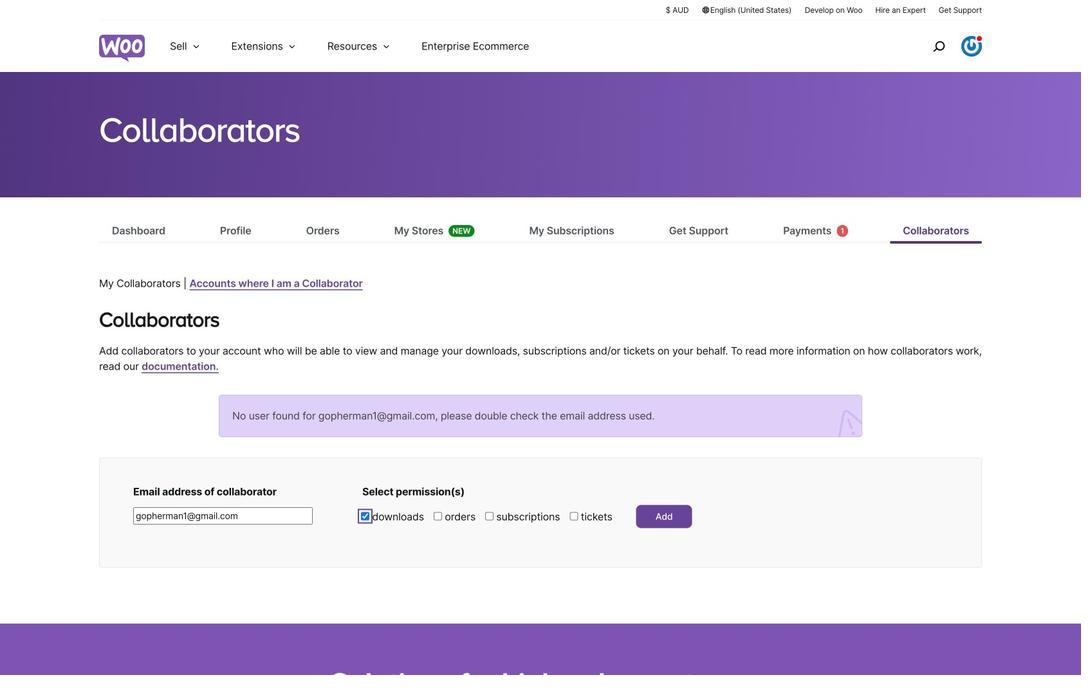 Task type: locate. For each thing, give the bounding box(es) containing it.
service navigation menu element
[[906, 25, 982, 67]]

None checkbox
[[485, 513, 494, 521], [570, 513, 578, 521], [485, 513, 494, 521], [570, 513, 578, 521]]

None checkbox
[[361, 513, 369, 521], [434, 513, 442, 521], [361, 513, 369, 521], [434, 513, 442, 521]]

search image
[[929, 36, 949, 57]]



Task type: vqa. For each thing, say whether or not it's contained in the screenshot.
'Themes'
no



Task type: describe. For each thing, give the bounding box(es) containing it.
open account menu image
[[962, 36, 982, 57]]



